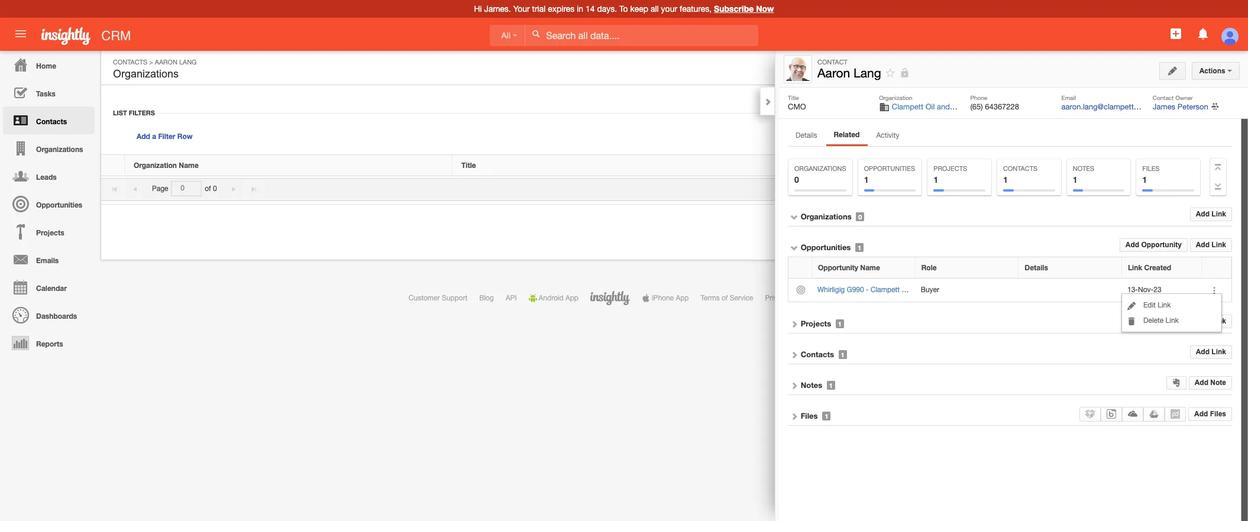 Task type: vqa. For each thing, say whether or not it's contained in the screenshot.
the Dashboards associated with Dashboards
no



Task type: describe. For each thing, give the bounding box(es) containing it.
add link button up contact owner
[[1149, 59, 1195, 77]]

0 vertical spatial singapore
[[971, 102, 1006, 111]]

blog
[[479, 294, 494, 302]]

emails
[[36, 256, 59, 265]]

delete link link
[[1123, 313, 1222, 328]]

support
[[442, 294, 468, 302]]

cmo
[[788, 102, 806, 111]]

home
[[36, 62, 56, 70]]

white image
[[532, 30, 540, 38]]

a
[[152, 132, 156, 141]]

related
[[834, 130, 860, 139]]

leads
[[36, 173, 57, 182]]

add left a
[[137, 132, 150, 141]]

edit link
[[1144, 301, 1171, 309]]

aaron.lang@clampett.com
[[1062, 102, 1152, 111]]

hi james. your trial expires in 14 days. to keep all your features, subscribe now
[[474, 4, 774, 14]]

title for title
[[462, 161, 476, 170]]

name for opportunity name
[[861, 263, 881, 272]]

add link button right the project
[[1190, 315, 1233, 328]]

add right add opportunity
[[1196, 241, 1210, 249]]

created for title
[[1134, 161, 1161, 170]]

2 horizontal spatial projects
[[934, 165, 968, 172]]

dashboards
[[36, 312, 77, 321]]

privacy
[[766, 294, 789, 302]]

project
[[1158, 317, 1182, 325]]

add link for add link button on top of the add note
[[1196, 348, 1227, 356]]

add a filter row
[[137, 132, 193, 141]]

row containing whirligig g990 - clampett oil and gas, singapore - aaron lang
[[789, 279, 1232, 302]]

organizations down details link
[[795, 165, 847, 172]]

14
[[586, 4, 595, 14]]

iphone
[[652, 294, 674, 302]]

contact for contact
[[818, 59, 848, 66]]

add up contact owner
[[1157, 64, 1171, 72]]

items
[[1158, 185, 1175, 193]]

contact for contact owner
[[1153, 94, 1174, 101]]

add link for add link button on the right of the project
[[1196, 317, 1227, 325]]

(65)
[[971, 102, 983, 111]]

api
[[506, 294, 517, 302]]

2 horizontal spatial 0
[[859, 213, 863, 221]]

0 vertical spatial contacts link
[[113, 59, 147, 66]]

contacts > aaron lang organizations
[[113, 59, 197, 80]]

link files from google drive to this image
[[1150, 409, 1160, 419]]

chevron right image for files
[[791, 412, 799, 421]]

2 horizontal spatial lang
[[1003, 286, 1019, 294]]

0 for of 0
[[213, 185, 217, 193]]

1 up "opportunity name"
[[858, 244, 862, 252]]

13-
[[1128, 286, 1139, 294]]

details for title
[[789, 161, 813, 170]]

emails link
[[3, 246, 95, 273]]

peterson
[[1178, 102, 1209, 111]]

1 horizontal spatial lang
[[854, 66, 882, 80]]

gas, inside row
[[927, 286, 941, 294]]

reports link
[[3, 329, 95, 357]]

organization for organization name
[[134, 161, 177, 170]]

hi
[[474, 4, 482, 14]]

13-nov-23
[[1128, 286, 1162, 294]]

1 - from the left
[[866, 286, 869, 294]]

details for role
[[1025, 263, 1049, 272]]

0 horizontal spatial organizations link
[[3, 134, 95, 162]]

aaron lang
[[818, 66, 882, 80]]

add project link
[[1137, 315, 1188, 328]]

add up the add note
[[1196, 348, 1210, 356]]

contacts 1
[[1004, 165, 1038, 185]]

activity
[[877, 131, 900, 140]]

0 vertical spatial of
[[205, 185, 211, 193]]

0 vertical spatial opportunities
[[864, 165, 916, 172]]

filters
[[129, 109, 155, 117]]

add opportunity
[[1126, 241, 1182, 249]]

add right the project
[[1196, 317, 1210, 325]]

1 vertical spatial opportunities link
[[801, 243, 851, 252]]

note
[[1211, 379, 1227, 387]]

files for files 1
[[1143, 165, 1160, 172]]

link files from dropbox to this image
[[1086, 409, 1096, 419]]

james.
[[484, 4, 511, 14]]

organizations 0
[[795, 165, 847, 185]]

follow image
[[885, 67, 896, 79]]

iphone app link
[[642, 294, 689, 302]]

0 for organizations 0
[[795, 175, 799, 185]]

whirligig
[[818, 286, 845, 294]]

link for edit link link
[[1158, 301, 1171, 309]]

blog link
[[479, 294, 494, 302]]

data processing addendum
[[822, 294, 911, 302]]

0 vertical spatial clampett
[[892, 102, 924, 111]]

add link button down display
[[1190, 208, 1233, 221]]

files inside button
[[1211, 410, 1227, 418]]

1 horizontal spatial gas,
[[952, 102, 968, 111]]

64367228
[[985, 102, 1020, 111]]

leads link
[[3, 162, 95, 190]]

files 1
[[1143, 165, 1160, 185]]

delete link
[[1144, 316, 1179, 325]]

organization for organization
[[880, 94, 913, 101]]

0 vertical spatial details
[[796, 131, 818, 140]]

link files from pandadoc to this image
[[1171, 409, 1181, 419]]

of 0
[[205, 185, 217, 193]]

1 horizontal spatial projects
[[801, 319, 832, 328]]

reports
[[36, 340, 63, 349]]

add inside button
[[1195, 410, 1209, 418]]

notes for notes
[[801, 380, 823, 390]]

phone
[[971, 94, 988, 101]]

chevron down image for organizations
[[791, 213, 799, 221]]

add link for add link button to the right of add opportunity link
[[1196, 241, 1227, 249]]

to
[[1177, 185, 1183, 193]]

oil inside row
[[902, 286, 911, 294]]

add a filter row link
[[137, 132, 193, 141]]

change record owner image
[[1212, 102, 1220, 112]]

0 vertical spatial and
[[937, 102, 950, 111]]

contact owner
[[1153, 94, 1193, 101]]

files link
[[801, 411, 818, 421]]

features,
[[680, 4, 712, 14]]

nov-
[[1139, 286, 1154, 294]]

1 vertical spatial opportunities
[[36, 201, 82, 209]]

list filters
[[113, 109, 155, 117]]

organizations inside contacts > aaron lang organizations
[[113, 68, 179, 80]]

all
[[502, 31, 511, 40]]

crm
[[101, 28, 131, 43]]

name for organization name
[[179, 161, 199, 170]]

delete
[[1144, 316, 1164, 325]]

subscribe
[[714, 4, 754, 14]]

customer support
[[409, 294, 468, 302]]

link created for role
[[1129, 263, 1172, 272]]

privacy policy link
[[766, 294, 810, 302]]

1 horizontal spatial opportunity
[[1142, 241, 1182, 249]]

phone (65) 64367228
[[971, 94, 1020, 111]]

organizations up leads link
[[36, 145, 83, 154]]

row
[[177, 132, 193, 141]]

>
[[149, 59, 153, 66]]

details link
[[788, 128, 825, 146]]

1 horizontal spatial projects link
[[801, 319, 832, 328]]

buyer cell
[[916, 279, 1019, 302]]

add down edit on the bottom right of page
[[1143, 317, 1156, 325]]

opportunity name
[[818, 263, 881, 272]]

data
[[822, 294, 837, 302]]

add left note
[[1195, 379, 1209, 387]]

actions
[[1200, 67, 1228, 75]]

all link
[[490, 25, 525, 46]]

link files from box to this image
[[1107, 409, 1117, 419]]

1 horizontal spatial organizations link
[[801, 212, 852, 221]]

chevron right image for notes
[[791, 382, 799, 390]]

1 right chevron right image
[[841, 351, 845, 358]]

navigation containing home
[[0, 51, 95, 357]]

files for files
[[801, 411, 818, 421]]

keep
[[631, 4, 649, 14]]

processing
[[839, 294, 874, 302]]

link for add link button on the right of the project
[[1212, 317, 1227, 325]]

terms of service link
[[701, 294, 754, 302]]

no items to display
[[1147, 185, 1208, 193]]



Task type: locate. For each thing, give the bounding box(es) containing it.
row containing opportunity name
[[789, 257, 1232, 279]]

contact
[[818, 59, 848, 66], [1153, 94, 1174, 101]]

add link right add opportunity
[[1196, 241, 1227, 249]]

calendar link
[[3, 273, 95, 301]]

row containing organization name
[[101, 155, 1218, 176]]

list
[[113, 109, 127, 117]]

api link
[[506, 294, 517, 302]]

email aaron.lang@clampett.com
[[1062, 94, 1152, 111]]

2 - from the left
[[978, 286, 980, 294]]

link created up nov-
[[1129, 263, 1172, 272]]

policy
[[791, 294, 810, 302]]

2 horizontal spatial contacts link
[[801, 350, 834, 359]]

1 vertical spatial singapore
[[943, 286, 976, 294]]

oil
[[926, 102, 935, 111], [902, 286, 911, 294]]

clampett inside row
[[871, 286, 900, 294]]

link created up the no
[[1117, 161, 1161, 170]]

clampett up addendum
[[871, 286, 900, 294]]

add link button right add opportunity link
[[1190, 239, 1233, 252]]

singapore down phone
[[971, 102, 1006, 111]]

add link for add link button on top of contact owner
[[1157, 64, 1187, 72]]

app right iphone
[[676, 294, 689, 302]]

1 horizontal spatial -
[[978, 286, 980, 294]]

1 left items
[[1143, 175, 1148, 185]]

1 vertical spatial clampett
[[871, 286, 900, 294]]

files
[[1143, 165, 1160, 172], [1211, 410, 1227, 418], [801, 411, 818, 421]]

and down role
[[913, 286, 925, 294]]

organizations link
[[3, 134, 95, 162], [801, 212, 852, 221]]

files down notes link
[[801, 411, 818, 421]]

add up the '13-'
[[1126, 241, 1140, 249]]

1 vertical spatial of
[[722, 294, 728, 302]]

1 horizontal spatial app
[[676, 294, 689, 302]]

1 vertical spatial oil
[[902, 286, 911, 294]]

contacts link down tasks on the left top
[[3, 107, 95, 134]]

evernote image
[[1173, 379, 1181, 387]]

aaron inside contacts > aaron lang organizations
[[155, 59, 177, 66]]

Search all data.... text field
[[526, 25, 759, 46]]

display
[[1185, 185, 1208, 193]]

organizations down organizations 0
[[801, 212, 852, 221]]

0 vertical spatial organization
[[880, 94, 913, 101]]

and left (65)
[[937, 102, 950, 111]]

whirligig g990 - clampett oil and gas, singapore - aaron lang
[[818, 286, 1019, 294]]

add link right the project
[[1196, 317, 1227, 325]]

0 right page
[[213, 185, 217, 193]]

customer support link
[[409, 294, 468, 302]]

gas,
[[952, 102, 968, 111], [927, 286, 941, 294]]

0 horizontal spatial notes
[[801, 380, 823, 390]]

1 horizontal spatial opportunities link
[[801, 243, 851, 252]]

organization name
[[134, 161, 199, 170]]

filter
[[158, 132, 175, 141]]

calendar
[[36, 284, 67, 293]]

1 horizontal spatial name
[[861, 263, 881, 272]]

app for iphone app
[[676, 294, 689, 302]]

2 horizontal spatial aaron
[[982, 286, 1001, 294]]

1 horizontal spatial organization
[[880, 94, 913, 101]]

opportunities 1
[[864, 165, 916, 185]]

1 vertical spatial notes
[[801, 380, 823, 390]]

lang inside contacts > aaron lang organizations
[[179, 59, 197, 66]]

add note link
[[1189, 376, 1233, 390]]

0 vertical spatial projects link
[[3, 218, 95, 246]]

contact up james
[[1153, 94, 1174, 101]]

0 inside organizations 0
[[795, 175, 799, 185]]

1 inside projects 1
[[934, 175, 939, 185]]

link for add link button on top of contact owner
[[1173, 64, 1187, 72]]

row
[[101, 155, 1218, 176], [789, 257, 1232, 279], [789, 279, 1232, 302]]

oil left (65)
[[926, 102, 935, 111]]

notes for notes 1
[[1073, 165, 1095, 172]]

expires
[[548, 4, 575, 14]]

1 app from the left
[[566, 294, 579, 302]]

add down display
[[1196, 210, 1210, 218]]

23
[[1154, 286, 1162, 294]]

record permissions image
[[900, 66, 910, 80]]

2 vertical spatial projects
[[801, 319, 832, 328]]

1 horizontal spatial title
[[788, 94, 799, 101]]

title
[[788, 94, 799, 101], [462, 161, 476, 170]]

title inside row
[[462, 161, 476, 170]]

0 horizontal spatial 0
[[213, 185, 217, 193]]

chevron right image for projects
[[791, 320, 799, 328]]

0 up "opportunity name"
[[859, 213, 863, 221]]

1 right projects 1
[[1004, 175, 1008, 185]]

of
[[205, 185, 211, 193], [722, 294, 728, 302]]

link for add link button to the right of add opportunity link
[[1212, 241, 1227, 249]]

gas, left (65)
[[952, 102, 968, 111]]

2 vertical spatial opportunities
[[801, 243, 851, 252]]

1 horizontal spatial and
[[937, 102, 950, 111]]

1 vertical spatial projects
[[36, 228, 64, 237]]

contacts link right chevron right image
[[801, 350, 834, 359]]

1 right organizations 0
[[864, 175, 869, 185]]

add link up the add note
[[1196, 348, 1227, 356]]

1 vertical spatial created
[[1145, 263, 1172, 272]]

chevron right image left notes link
[[791, 382, 799, 390]]

g990
[[847, 286, 864, 294]]

1 vertical spatial gas,
[[927, 286, 941, 294]]

chevron down image for opportunities
[[791, 244, 799, 252]]

contact right contact 'image'
[[818, 59, 848, 66]]

home link
[[3, 51, 95, 79]]

contacts link
[[113, 59, 147, 66], [3, 107, 95, 134], [801, 350, 834, 359]]

1 inside notes 1
[[1073, 175, 1078, 185]]

0 vertical spatial notes
[[1073, 165, 1095, 172]]

singapore right the buyer
[[943, 286, 976, 294]]

chevron right image left files link
[[791, 412, 799, 421]]

1 right opportunities 1 in the right of the page
[[934, 175, 939, 185]]

opportunities down activity link
[[864, 165, 916, 172]]

privacy policy
[[766, 294, 810, 302]]

0 horizontal spatial app
[[566, 294, 579, 302]]

1 horizontal spatial contacts link
[[113, 59, 147, 66]]

0 vertical spatial name
[[179, 161, 199, 170]]

actions button
[[1192, 62, 1240, 80]]

tasks
[[36, 89, 55, 98]]

13-nov-23 cell
[[1123, 279, 1203, 302]]

cell
[[1019, 279, 1123, 302]]

0 horizontal spatial contacts link
[[3, 107, 95, 134]]

0 horizontal spatial organization
[[134, 161, 177, 170]]

edit link link
[[1123, 298, 1222, 313]]

of right terms
[[722, 294, 728, 302]]

0 horizontal spatial and
[[913, 286, 925, 294]]

clampett
[[892, 102, 924, 111], [871, 286, 900, 294]]

1 inside opportunities 1
[[864, 175, 869, 185]]

add right link files from pandadoc to this "image"
[[1195, 410, 1209, 418]]

0 down details link
[[795, 175, 799, 185]]

organization up page
[[134, 161, 177, 170]]

link for add link button on top of the add note
[[1212, 348, 1227, 356]]

0 vertical spatial link created
[[1117, 161, 1161, 170]]

0 horizontal spatial title
[[462, 161, 476, 170]]

opportunities link down leads
[[3, 190, 95, 218]]

chevron down image
[[791, 213, 799, 221], [791, 244, 799, 252]]

1 vertical spatial details
[[789, 161, 813, 170]]

add link up contact owner
[[1157, 64, 1187, 72]]

activity link
[[869, 128, 908, 146]]

link
[[1173, 64, 1187, 72], [1117, 161, 1132, 170], [1212, 210, 1227, 218], [1212, 241, 1227, 249], [1129, 263, 1143, 272], [1158, 301, 1171, 309], [1166, 316, 1179, 325], [1212, 317, 1227, 325], [1212, 348, 1227, 356]]

contacts
[[113, 59, 147, 66], [36, 117, 67, 126], [1004, 165, 1038, 172], [801, 350, 834, 359]]

2 horizontal spatial files
[[1211, 410, 1227, 418]]

0 horizontal spatial aaron
[[155, 59, 177, 66]]

1 horizontal spatial aaron
[[818, 66, 851, 80]]

link for add link button below display
[[1212, 210, 1227, 218]]

1 horizontal spatial of
[[722, 294, 728, 302]]

1 chevron down image from the top
[[791, 213, 799, 221]]

android app link
[[529, 294, 579, 302]]

0 vertical spatial opportunity
[[1142, 241, 1182, 249]]

clampett down record permissions image
[[892, 102, 924, 111]]

0 horizontal spatial name
[[179, 161, 199, 170]]

app right android at bottom left
[[566, 294, 579, 302]]

1 vertical spatial link created
[[1129, 263, 1172, 272]]

- up "data processing addendum"
[[866, 286, 869, 294]]

0 vertical spatial contact
[[818, 59, 848, 66]]

chevron down image up policy on the bottom right of the page
[[791, 244, 799, 252]]

0 horizontal spatial opportunity
[[818, 263, 859, 272]]

james
[[1153, 102, 1176, 111]]

0 vertical spatial chevron down image
[[791, 213, 799, 221]]

link files from microsoft onedrive to this image
[[1129, 409, 1138, 419]]

2 vertical spatial contacts link
[[801, 350, 834, 359]]

1 vertical spatial organization
[[134, 161, 177, 170]]

1 inside contacts 1
[[1004, 175, 1008, 185]]

opportunity up the '23' at the bottom
[[1142, 241, 1182, 249]]

james peterson
[[1153, 102, 1209, 111]]

1 vertical spatial chevron down image
[[791, 244, 799, 252]]

no
[[1147, 185, 1156, 193]]

projects link down the data
[[801, 319, 832, 328]]

organizations link up leads
[[3, 134, 95, 162]]

created for role
[[1145, 263, 1172, 272]]

0 vertical spatial created
[[1134, 161, 1161, 170]]

2 vertical spatial details
[[1025, 263, 1049, 272]]

1 horizontal spatial notes
[[1073, 165, 1095, 172]]

whirligig g990 - clampett oil and gas, singapore - aaron lang link
[[818, 286, 1025, 294]]

contacts link left >
[[113, 59, 147, 66]]

1 right contacts 1
[[1073, 175, 1078, 185]]

1 horizontal spatial files
[[1143, 165, 1160, 172]]

1 right files link
[[825, 412, 829, 420]]

add link button up the add note
[[1190, 346, 1233, 359]]

0 horizontal spatial files
[[801, 411, 818, 421]]

days.
[[597, 4, 617, 14]]

aaron inside row
[[982, 286, 1001, 294]]

1 horizontal spatial opportunities
[[801, 243, 851, 252]]

role
[[922, 263, 937, 272]]

0 horizontal spatial of
[[205, 185, 211, 193]]

contact image
[[786, 57, 810, 81]]

0 horizontal spatial -
[[866, 286, 869, 294]]

title inside title cmo
[[788, 94, 799, 101]]

0 vertical spatial projects
[[934, 165, 968, 172]]

files down note
[[1211, 410, 1227, 418]]

files up the no
[[1143, 165, 1160, 172]]

0 horizontal spatial gas,
[[927, 286, 941, 294]]

your
[[513, 4, 530, 14]]

notifications image
[[1196, 27, 1211, 41]]

1 vertical spatial opportunity
[[818, 263, 859, 272]]

organization
[[880, 94, 913, 101], [134, 161, 177, 170]]

2 app from the left
[[676, 294, 689, 302]]

0 horizontal spatial opportunities
[[36, 201, 82, 209]]

organizations button
[[111, 66, 181, 82]]

0 horizontal spatial contact
[[818, 59, 848, 66]]

all
[[651, 4, 659, 14]]

0 vertical spatial title
[[788, 94, 799, 101]]

app for android app
[[566, 294, 579, 302]]

opportunities link up "opportunity name"
[[801, 243, 851, 252]]

1 inside files 1
[[1143, 175, 1148, 185]]

opportunity up whirligig on the right of the page
[[818, 263, 859, 272]]

navigation
[[0, 51, 95, 357]]

2 horizontal spatial opportunities
[[864, 165, 916, 172]]

android
[[539, 294, 564, 302]]

- right the buyer
[[978, 286, 980, 294]]

0 vertical spatial gas,
[[952, 102, 968, 111]]

column header
[[101, 155, 125, 176]]

1 horizontal spatial oil
[[926, 102, 935, 111]]

chevron right image
[[764, 98, 772, 106], [791, 320, 799, 328], [791, 382, 799, 390], [791, 412, 799, 421]]

chevron down image down organizations 0
[[791, 213, 799, 221]]

opportunities up "opportunity name"
[[801, 243, 851, 252]]

add files
[[1195, 410, 1227, 418]]

iphone app
[[652, 294, 689, 302]]

0 horizontal spatial projects
[[36, 228, 64, 237]]

link created for title
[[1117, 161, 1161, 170]]

subscribe now link
[[714, 4, 774, 14]]

add opportunity link
[[1120, 239, 1188, 252]]

add link down display
[[1196, 210, 1227, 218]]

0 vertical spatial opportunities link
[[3, 190, 95, 218]]

notes 1
[[1073, 165, 1095, 185]]

chevron right image left title cmo
[[764, 98, 772, 106]]

clampett oil and gas, singapore
[[892, 102, 1006, 111]]

to
[[620, 4, 628, 14]]

dashboards link
[[3, 301, 95, 329]]

title for title cmo
[[788, 94, 799, 101]]

add note
[[1195, 379, 1227, 387]]

1 vertical spatial contacts link
[[3, 107, 95, 134]]

notes link
[[801, 380, 823, 390]]

1 horizontal spatial contact
[[1153, 94, 1174, 101]]

1 vertical spatial name
[[861, 263, 881, 272]]

of right page
[[205, 185, 211, 193]]

opportunities down leads
[[36, 201, 82, 209]]

0 horizontal spatial opportunities link
[[3, 190, 95, 218]]

0 vertical spatial oil
[[926, 102, 935, 111]]

title cmo
[[788, 94, 806, 111]]

projects link up emails
[[3, 218, 95, 246]]

oil up addendum
[[902, 286, 911, 294]]

service
[[730, 294, 754, 302]]

0 horizontal spatial oil
[[902, 286, 911, 294]]

1 horizontal spatial 0
[[795, 175, 799, 185]]

0 vertical spatial organizations link
[[3, 134, 95, 162]]

1 vertical spatial organizations link
[[801, 212, 852, 221]]

link created
[[1117, 161, 1161, 170], [1129, 263, 1172, 272]]

owner
[[1176, 94, 1193, 101]]

1 down processing
[[838, 320, 842, 328]]

page
[[152, 185, 168, 193]]

aaron.lang@clampett.com link
[[1062, 102, 1152, 111]]

0 horizontal spatial lang
[[179, 59, 197, 66]]

gas, down role
[[927, 286, 941, 294]]

1 right notes link
[[830, 382, 833, 389]]

1 vertical spatial projects link
[[801, 319, 832, 328]]

organizations down >
[[113, 68, 179, 80]]

1 vertical spatial title
[[462, 161, 476, 170]]

0 horizontal spatial projects link
[[3, 218, 95, 246]]

chevron right image
[[791, 351, 799, 359]]

organization down follow image
[[880, 94, 913, 101]]

buyer
[[921, 286, 940, 294]]

android app
[[539, 294, 579, 302]]

projects 1
[[934, 165, 968, 185]]

add files button
[[1189, 408, 1233, 421]]

organizations link down organizations 0
[[801, 212, 852, 221]]

organization inside row
[[134, 161, 177, 170]]

created up the no
[[1134, 161, 1161, 170]]

terms
[[701, 294, 720, 302]]

trial
[[532, 4, 546, 14]]

add link for add link button below display
[[1196, 210, 1227, 218]]

1 vertical spatial contact
[[1153, 94, 1174, 101]]

name down row
[[179, 161, 199, 170]]

link for delete link link
[[1166, 316, 1179, 325]]

your
[[661, 4, 678, 14]]

name up g990
[[861, 263, 881, 272]]

1 vertical spatial and
[[913, 286, 925, 294]]

chevron right image down policy on the bottom right of the page
[[791, 320, 799, 328]]

contacts inside contacts > aaron lang organizations
[[113, 59, 147, 66]]

2 chevron down image from the top
[[791, 244, 799, 252]]

addendum
[[876, 294, 911, 302]]

created up the '23' at the bottom
[[1145, 263, 1172, 272]]



